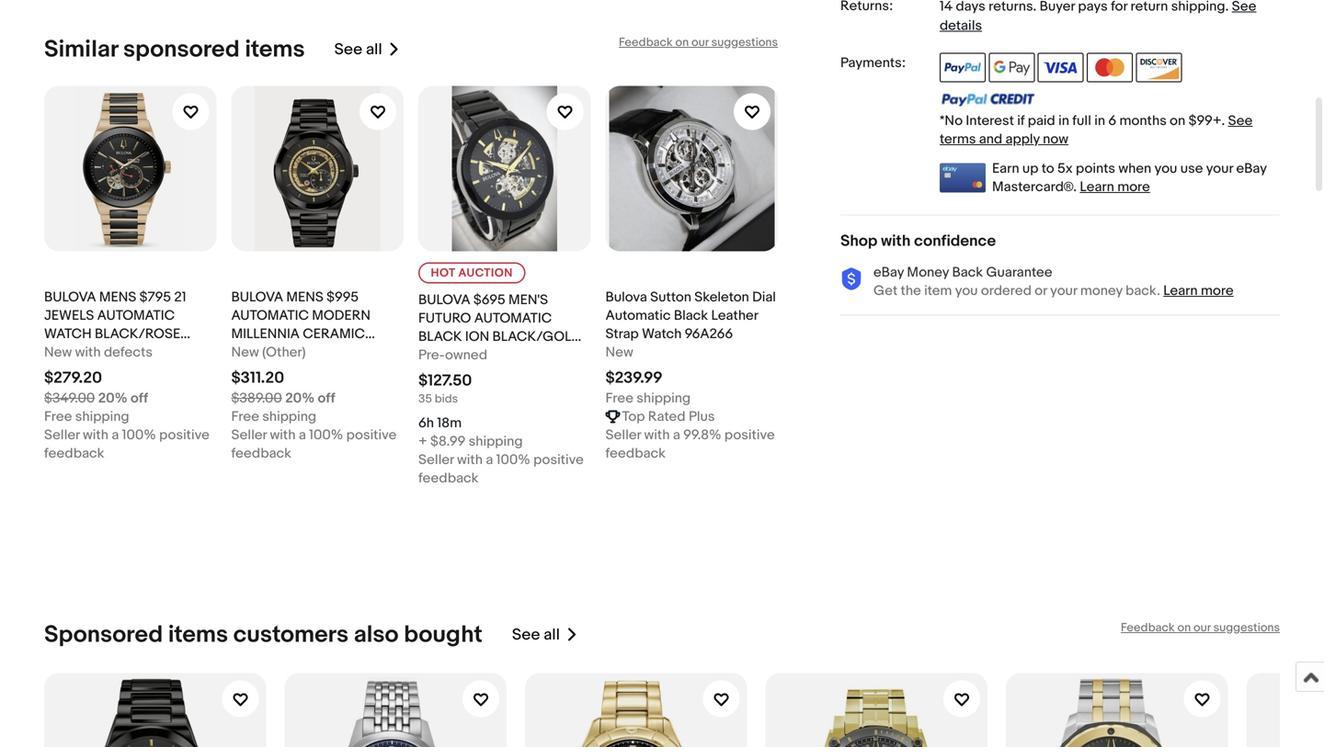 Task type: locate. For each thing, give the bounding box(es) containing it.
0 vertical spatial items
[[245, 35, 305, 64]]

modern
[[312, 308, 371, 324]]

automatic down men's
[[475, 311, 552, 327]]

off down the defects
[[131, 391, 148, 407]]

1 horizontal spatial off
[[318, 391, 336, 407]]

feedback
[[44, 446, 104, 462], [231, 446, 292, 462], [606, 446, 666, 462], [419, 471, 479, 487]]

in left 6
[[1095, 113, 1106, 129]]

auction
[[459, 266, 513, 281]]

1 horizontal spatial feedback on our suggestions
[[1122, 622, 1281, 636]]

mens for defects
[[99, 289, 136, 306]]

your
[[1207, 161, 1234, 177], [1051, 283, 1078, 300]]

mens left $795
[[99, 289, 136, 306]]

free
[[606, 391, 634, 407], [44, 409, 72, 426], [231, 409, 259, 426]]

1 vertical spatial more
[[1202, 283, 1234, 300]]

2 vertical spatial on
[[1178, 622, 1192, 636]]

jewels
[[44, 308, 94, 324]]

1 vertical spatial ebay
[[874, 265, 904, 281]]

see all link
[[334, 35, 401, 64], [512, 622, 579, 650]]

your right or
[[1051, 283, 1078, 300]]

2 horizontal spatial bulova
[[419, 292, 471, 309]]

our for similar sponsored items
[[692, 35, 709, 50]]

free down $389.00
[[231, 409, 259, 426]]

1 vertical spatial learn more
[[1164, 283, 1234, 300]]

free inside bulova sutton skeleton dial automatic black leather strap watch 96a266 new $239.99 free shipping
[[606, 391, 634, 407]]

0 vertical spatial all
[[366, 40, 382, 59]]

new inside new with defects $279.20 $349.00 20% off free shipping seller with a 100% positive feedback
[[44, 345, 72, 361]]

owned
[[445, 347, 488, 364]]

2 horizontal spatial new
[[606, 345, 634, 361]]

a down previous price $349.00 20% off text box
[[112, 427, 119, 444]]

when
[[1119, 161, 1152, 177]]

feedback inside 'new (other) $311.20 $389.00 20% off free shipping seller with a 100% positive feedback'
[[231, 446, 292, 462]]

1 vertical spatial items
[[168, 622, 228, 650]]

0 vertical spatial learn more
[[1081, 179, 1151, 196]]

0 horizontal spatial seller with a 100% positive feedback text field
[[44, 426, 217, 463]]

bulova up the futuro
[[419, 292, 471, 309]]

free shipping text field up top
[[606, 390, 691, 408]]

learn more right back.
[[1164, 283, 1234, 300]]

1 horizontal spatial suggestions
[[1214, 622, 1281, 636]]

suggestions
[[712, 35, 778, 50], [1214, 622, 1281, 636]]

black/gold
[[493, 329, 581, 346], [231, 345, 320, 361]]

1 horizontal spatial you
[[1155, 161, 1178, 177]]

1 horizontal spatial learn more
[[1164, 283, 1234, 300]]

automatic
[[97, 308, 175, 324], [231, 308, 309, 324], [475, 311, 552, 327]]

0 horizontal spatial mens
[[99, 289, 136, 306]]

0 horizontal spatial feedback on our suggestions link
[[619, 35, 778, 50]]

1 mens from the left
[[99, 289, 136, 306]]

with down + $8.99 shipping text box
[[457, 452, 483, 469]]

6
[[1109, 113, 1117, 129]]

bulova inside bulova mens $795 21 jewels automatic watch black/rose gold, latin grammy 98a236
[[44, 289, 96, 306]]

see all link for sponsored items customers also bought
[[512, 622, 579, 650]]

with down rated
[[644, 427, 670, 444]]

feedback on our suggestions link for sponsored items customers also bought
[[1122, 622, 1281, 636]]

98a203*
[[419, 366, 473, 382]]

20% up free shipping text box
[[285, 391, 315, 407]]

1 vertical spatial see all
[[512, 626, 560, 646]]

on for sponsored items customers also bought
[[1178, 622, 1192, 636]]

1 vertical spatial feedback on our suggestions
[[1122, 622, 1281, 636]]

100% down + $8.99 shipping text box
[[497, 452, 531, 469]]

learn more link right back.
[[1164, 283, 1234, 300]]

*no
[[940, 113, 963, 129]]

with
[[882, 232, 911, 251], [75, 345, 101, 361], [83, 427, 109, 444], [270, 427, 296, 444], [644, 427, 670, 444], [457, 452, 483, 469]]

1 horizontal spatial see all
[[512, 626, 560, 646]]

0 horizontal spatial learn more link
[[1081, 179, 1151, 196]]

$8.99
[[431, 434, 466, 451]]

0 horizontal spatial suggestions
[[712, 35, 778, 50]]

mens inside bulova mens $995 automatic modern millennia ceramic black/gold watch 98a291
[[287, 289, 324, 306]]

new up 98a236
[[44, 345, 72, 361]]

a down free shipping text box
[[299, 427, 306, 444]]

0 horizontal spatial 20%
[[98, 391, 128, 407]]

0 horizontal spatial feedback
[[619, 35, 673, 50]]

See all text field
[[334, 40, 382, 59]]

1 horizontal spatial feedback
[[1122, 622, 1175, 636]]

1 horizontal spatial watch
[[323, 345, 371, 361]]

0 vertical spatial feedback on our suggestions link
[[619, 35, 778, 50]]

seller down the $349.00
[[44, 427, 80, 444]]

2 20% from the left
[[285, 391, 315, 407]]

$239.99
[[606, 369, 663, 388]]

bulova up jewels at the top left of page
[[44, 289, 96, 306]]

1 horizontal spatial more
[[1202, 283, 1234, 300]]

1 horizontal spatial mens
[[287, 289, 324, 306]]

Free shipping text field
[[606, 390, 691, 408], [44, 408, 129, 426]]

1 vertical spatial all
[[544, 626, 560, 646]]

millennia
[[231, 326, 300, 343]]

bulova mens $795 21 jewels automatic watch black/rose gold, latin grammy 98a236
[[44, 289, 190, 380]]

mens
[[99, 289, 136, 306], [287, 289, 324, 306]]

3 new from the left
[[606, 345, 634, 361]]

sponsored items customers also bought
[[44, 622, 483, 650]]

automatic inside bulova mens $795 21 jewels automatic watch black/rose gold, latin grammy 98a236
[[97, 308, 175, 324]]

18m
[[437, 416, 462, 432]]

0 horizontal spatial items
[[168, 622, 228, 650]]

learn
[[1081, 179, 1115, 196], [1164, 283, 1198, 300]]

bulova $695 men's futuro automatic black ion black/gold dial date watch 98a203*
[[419, 292, 581, 382]]

black/gold inside bulova mens $995 automatic modern millennia ceramic black/gold watch 98a291
[[231, 345, 320, 361]]

1 horizontal spatial bulova
[[231, 289, 283, 306]]

0 vertical spatial more
[[1118, 179, 1151, 196]]

you left use
[[1155, 161, 1178, 177]]

Seller with a 99.8% positive feedback text field
[[606, 426, 778, 463]]

suggestions for similar sponsored items
[[712, 35, 778, 50]]

terms
[[940, 131, 977, 148]]

automatic
[[606, 308, 671, 324]]

seller with a 100% positive feedback text field down $8.99
[[419, 451, 591, 488]]

1 vertical spatial feedback on our suggestions link
[[1122, 622, 1281, 636]]

seller inside pre-owned $127.50 35 bids 6h 18m + $8.99 shipping seller with a 100% positive feedback
[[419, 452, 454, 469]]

0 horizontal spatial off
[[131, 391, 148, 407]]

feedback on our suggestions link for similar sponsored items
[[619, 35, 778, 50]]

with up 98a236
[[75, 345, 101, 361]]

paypal credit image
[[940, 92, 1036, 107]]

positive inside 'new (other) $311.20 $389.00 20% off free shipping seller with a 100% positive feedback'
[[346, 427, 397, 444]]

0 horizontal spatial all
[[366, 40, 382, 59]]

1 horizontal spatial all
[[544, 626, 560, 646]]

feedback down $8.99
[[419, 471, 479, 487]]

feedback on our suggestions link
[[619, 35, 778, 50], [1122, 622, 1281, 636]]

learn more down points
[[1081, 179, 1151, 196]]

watch down jewels at the top left of page
[[44, 326, 92, 343]]

Seller with a 100% positive feedback text field
[[44, 426, 217, 463], [419, 451, 591, 488]]

mastercard®.
[[993, 179, 1077, 196]]

20%
[[98, 391, 128, 407], [285, 391, 315, 407]]

0 horizontal spatial free shipping text field
[[44, 408, 129, 426]]

0 horizontal spatial black/gold
[[231, 345, 320, 361]]

0 horizontal spatial see all
[[334, 40, 382, 59]]

0 horizontal spatial learn
[[1081, 179, 1115, 196]]

black/gold down millennia
[[231, 345, 320, 361]]

feedback for sponsored items customers also bought
[[1122, 622, 1175, 636]]

a down top rated plus
[[673, 427, 681, 444]]

seller down free shipping text box
[[231, 427, 267, 444]]

use
[[1181, 161, 1204, 177]]

see all for sponsored items customers also bought
[[512, 626, 560, 646]]

shipping
[[637, 391, 691, 407], [75, 409, 129, 426], [262, 409, 317, 426], [469, 434, 523, 451]]

new up 98a291
[[231, 345, 259, 361]]

earn up to 5x points when you use your ebay mastercard®.
[[993, 161, 1267, 196]]

0 vertical spatial feedback
[[619, 35, 673, 50]]

1 horizontal spatial free
[[231, 409, 259, 426]]

master card image
[[1088, 53, 1134, 82]]

$311.20 text field
[[231, 369, 284, 388]]

feedback on our suggestions
[[619, 35, 778, 50], [1122, 622, 1281, 636]]

more
[[1118, 179, 1151, 196], [1202, 283, 1234, 300]]

ebay right use
[[1237, 161, 1267, 177]]

0 horizontal spatial our
[[692, 35, 709, 50]]

free inside new with defects $279.20 $349.00 20% off free shipping seller with a 100% positive feedback
[[44, 409, 72, 426]]

0 vertical spatial on
[[676, 35, 689, 50]]

shop
[[841, 232, 878, 251]]

your right use
[[1207, 161, 1234, 177]]

2 in from the left
[[1095, 113, 1106, 129]]

bulova sutton skeleton dial automatic black leather strap watch 96a266 new $239.99 free shipping
[[606, 289, 776, 407]]

money
[[1081, 283, 1123, 300]]

100% down previous price $349.00 20% off text box
[[122, 427, 156, 444]]

0 vertical spatial ebay
[[1237, 161, 1267, 177]]

see all
[[334, 40, 382, 59], [512, 626, 560, 646]]

1 horizontal spatial learn more link
[[1164, 283, 1234, 300]]

1 off from the left
[[131, 391, 148, 407]]

get the item you ordered or your money back.
[[874, 283, 1161, 300]]

now
[[1043, 131, 1069, 148]]

if
[[1018, 113, 1025, 129]]

1 vertical spatial see all link
[[512, 622, 579, 650]]

see all link for similar sponsored items
[[334, 35, 401, 64]]

ebay up get
[[874, 265, 904, 281]]

$795
[[140, 289, 171, 306]]

shipping inside 'new (other) $311.20 $389.00 20% off free shipping seller with a 100% positive feedback'
[[262, 409, 317, 426]]

ion
[[465, 329, 490, 346]]

bulova up millennia
[[231, 289, 283, 306]]

a
[[112, 427, 119, 444], [299, 427, 306, 444], [673, 427, 681, 444], [486, 452, 493, 469]]

1 vertical spatial our
[[1194, 622, 1211, 636]]

you inside earn up to 5x points when you use your ebay mastercard®.
[[1155, 161, 1178, 177]]

and
[[980, 131, 1003, 148]]

0 vertical spatial suggestions
[[712, 35, 778, 50]]

1 horizontal spatial our
[[1194, 622, 1211, 636]]

up
[[1023, 161, 1039, 177]]

1 horizontal spatial 100%
[[309, 427, 343, 444]]

shipping down previous price $349.00 20% off text box
[[75, 409, 129, 426]]

a inside pre-owned $127.50 35 bids 6h 18m + $8.99 shipping seller with a 100% positive feedback
[[486, 452, 493, 469]]

black
[[419, 329, 462, 346]]

$127.50
[[419, 372, 472, 391]]

strap
[[606, 326, 639, 343]]

our
[[692, 35, 709, 50], [1194, 622, 1211, 636]]

1 vertical spatial suggestions
[[1214, 622, 1281, 636]]

suggestions for sponsored items customers also bought
[[1214, 622, 1281, 636]]

free shipping text field down the $349.00
[[44, 408, 129, 426]]

learn more for the bottommost learn more link
[[1164, 283, 1234, 300]]

you
[[1155, 161, 1178, 177], [956, 283, 978, 300]]

shipping inside pre-owned $127.50 35 bids 6h 18m + $8.99 shipping seller with a 100% positive feedback
[[469, 434, 523, 451]]

a inside seller with a 99.8% positive feedback
[[673, 427, 681, 444]]

0 horizontal spatial feedback on our suggestions
[[619, 35, 778, 50]]

1 vertical spatial you
[[956, 283, 978, 300]]

0 horizontal spatial new
[[44, 345, 72, 361]]

0 vertical spatial learn
[[1081, 179, 1115, 196]]

previous price $389.00 20% off text field
[[231, 390, 336, 408]]

2 mens from the left
[[287, 289, 324, 306]]

1 horizontal spatial automatic
[[231, 308, 309, 324]]

shipping up rated
[[637, 391, 691, 407]]

1 horizontal spatial new
[[231, 345, 259, 361]]

0 vertical spatial your
[[1207, 161, 1234, 177]]

to
[[1042, 161, 1055, 177]]

previous price $349.00 20% off text field
[[44, 390, 148, 408]]

learn more link down points
[[1081, 179, 1151, 196]]

0 vertical spatial feedback on our suggestions
[[619, 35, 778, 50]]

1 horizontal spatial items
[[245, 35, 305, 64]]

bulova mens $995 automatic modern millennia ceramic black/gold watch 98a291
[[231, 289, 371, 380]]

0 horizontal spatial free
[[44, 409, 72, 426]]

watch down ion
[[487, 347, 534, 364]]

1 new from the left
[[44, 345, 72, 361]]

learn right back.
[[1164, 283, 1198, 300]]

pre-
[[419, 347, 445, 364]]

seller down $8.99
[[419, 452, 454, 469]]

payments:
[[841, 55, 906, 71]]

20% inside 'new (other) $311.20 $389.00 20% off free shipping seller with a 100% positive feedback'
[[285, 391, 315, 407]]

0 horizontal spatial ebay
[[874, 265, 904, 281]]

free up top
[[606, 391, 634, 407]]

mens inside bulova mens $795 21 jewels automatic watch black/rose gold, latin grammy 98a236
[[99, 289, 136, 306]]

0 horizontal spatial learn more
[[1081, 179, 1151, 196]]

0 horizontal spatial automatic
[[97, 308, 175, 324]]

sponsored
[[44, 622, 163, 650]]

0 vertical spatial you
[[1155, 161, 1178, 177]]

black/rose
[[95, 326, 180, 343]]

positive
[[159, 427, 210, 444], [346, 427, 397, 444], [725, 427, 775, 444], [534, 452, 584, 469]]

shipping right $8.99
[[469, 434, 523, 451]]

free down the $349.00
[[44, 409, 72, 426]]

feedback on our suggestions for sponsored items customers also bought
[[1122, 622, 1281, 636]]

2 off from the left
[[318, 391, 336, 407]]

0 horizontal spatial in
[[1059, 113, 1070, 129]]

paid
[[1028, 113, 1056, 129]]

watch down ceramic
[[323, 345, 371, 361]]

1 horizontal spatial see all link
[[512, 622, 579, 650]]

Free shipping text field
[[231, 408, 317, 426]]

0 horizontal spatial see all link
[[334, 35, 401, 64]]

1 horizontal spatial your
[[1207, 161, 1234, 177]]

off inside new with defects $279.20 $349.00 20% off free shipping seller with a 100% positive feedback
[[131, 391, 148, 407]]

1 20% from the left
[[98, 391, 128, 407]]

black/gold inside bulova $695 men's futuro automatic black ion black/gold dial date watch 98a203*
[[493, 329, 581, 346]]

2 horizontal spatial 100%
[[497, 452, 531, 469]]

New with defects text field
[[44, 344, 153, 362]]

you down back
[[956, 283, 978, 300]]

21
[[174, 289, 186, 306]]

with inside pre-owned $127.50 35 bids 6h 18m + $8.99 shipping seller with a 100% positive feedback
[[457, 452, 483, 469]]

0 horizontal spatial 100%
[[122, 427, 156, 444]]

ebay mastercard image
[[940, 163, 986, 193]]

0 horizontal spatial more
[[1118, 179, 1151, 196]]

0 horizontal spatial bulova
[[44, 289, 96, 306]]

watch
[[44, 326, 92, 343], [323, 345, 371, 361], [487, 347, 534, 364]]

learn down points
[[1081, 179, 1115, 196]]

feedback
[[619, 35, 673, 50], [1122, 622, 1175, 636]]

98a236
[[44, 363, 93, 380]]

seller with a 100% positive feedback text field down previous price $349.00 20% off text box
[[44, 426, 217, 463]]

$239.99 text field
[[606, 369, 663, 388]]

learn more link
[[1081, 179, 1151, 196], [1164, 283, 1234, 300]]

$349.00
[[44, 391, 95, 407]]

all
[[366, 40, 382, 59], [544, 626, 560, 646]]

1 vertical spatial feedback
[[1122, 622, 1175, 636]]

1 horizontal spatial feedback on our suggestions link
[[1122, 622, 1281, 636]]

feedback down the $349.00
[[44, 446, 104, 462]]

learn for the bottommost learn more link
[[1164, 283, 1198, 300]]

a down + $8.99 shipping text box
[[486, 452, 493, 469]]

2 horizontal spatial free
[[606, 391, 634, 407]]

2 new from the left
[[231, 345, 259, 361]]

0 horizontal spatial your
[[1051, 283, 1078, 300]]

feedback inside new with defects $279.20 $349.00 20% off free shipping seller with a 100% positive feedback
[[44, 446, 104, 462]]

20% right the $349.00
[[98, 391, 128, 407]]

1 vertical spatial learn more link
[[1164, 283, 1234, 300]]

0 vertical spatial see all
[[334, 40, 382, 59]]

feedback down free shipping text box
[[231, 446, 292, 462]]

0 vertical spatial our
[[692, 35, 709, 50]]

see details
[[940, 0, 1257, 34]]

1 horizontal spatial black/gold
[[493, 329, 581, 346]]

1 vertical spatial learn
[[1164, 283, 1198, 300]]

positive inside new with defects $279.20 $349.00 20% off free shipping seller with a 100% positive feedback
[[159, 427, 210, 444]]

shipping inside bulova sutton skeleton dial automatic black leather strap watch 96a266 new $239.99 free shipping
[[637, 391, 691, 407]]

new inside 'new (other) $311.20 $389.00 20% off free shipping seller with a 100% positive feedback'
[[231, 345, 259, 361]]

off
[[131, 391, 148, 407], [318, 391, 336, 407]]

more down when
[[1118, 179, 1151, 196]]

1 in from the left
[[1059, 113, 1070, 129]]

automatic up black/rose
[[97, 308, 175, 324]]

dial
[[753, 289, 776, 306]]

watch inside bulova $695 men's futuro automatic black ion black/gold dial date watch 98a203*
[[487, 347, 534, 364]]

2 horizontal spatial watch
[[487, 347, 534, 364]]

1 horizontal spatial free shipping text field
[[606, 390, 691, 408]]

off up seller with a 100% positive feedback text box
[[318, 391, 336, 407]]

seller down top
[[606, 427, 641, 444]]

bulova inside bulova mens $995 automatic modern millennia ceramic black/gold watch 98a291
[[231, 289, 283, 306]]

1 horizontal spatial 20%
[[285, 391, 315, 407]]

in left full
[[1059, 113, 1070, 129]]

0 horizontal spatial watch
[[44, 326, 92, 343]]

Top Rated Plus text field
[[622, 408, 715, 426]]

automatic up millennia
[[231, 308, 309, 324]]

mens left $995
[[287, 289, 324, 306]]

with down free shipping text box
[[270, 427, 296, 444]]

New (Other) text field
[[231, 344, 306, 362]]

bulova
[[44, 289, 96, 306], [231, 289, 283, 306], [419, 292, 471, 309]]

100% down free shipping text box
[[309, 427, 343, 444]]

rated
[[648, 409, 686, 426]]

1 horizontal spatial learn
[[1164, 283, 1198, 300]]

new down 'strap'
[[606, 345, 634, 361]]

black/gold down men's
[[493, 329, 581, 346]]

on for similar sponsored items
[[676, 35, 689, 50]]

shipping down previous price $389.00 20% off text box
[[262, 409, 317, 426]]

1 horizontal spatial ebay
[[1237, 161, 1267, 177]]

feedback down top
[[606, 446, 666, 462]]

6h
[[419, 416, 434, 432]]

more right back.
[[1202, 283, 1234, 300]]

2 horizontal spatial automatic
[[475, 311, 552, 327]]

1 horizontal spatial in
[[1095, 113, 1106, 129]]

bids
[[435, 393, 458, 407]]

0 vertical spatial see all link
[[334, 35, 401, 64]]



Task type: vqa. For each thing, say whether or not it's contained in the screenshot.
left Feedback on our suggestions link
yes



Task type: describe. For each thing, give the bounding box(es) containing it.
watch inside bulova mens $995 automatic modern millennia ceramic black/gold watch 98a291
[[323, 345, 371, 361]]

$279.20
[[44, 369, 102, 388]]

with details__icon image
[[841, 268, 863, 291]]

see all for similar sponsored items
[[334, 40, 382, 59]]

35 bids text field
[[419, 393, 458, 407]]

feedback inside pre-owned $127.50 35 bids 6h 18m + $8.99 shipping seller with a 100% positive feedback
[[419, 471, 479, 487]]

bulova
[[606, 289, 648, 306]]

1 vertical spatial on
[[1170, 113, 1186, 129]]

99.8%
[[684, 427, 722, 444]]

see details link
[[940, 0, 1257, 34]]

confidence
[[915, 232, 997, 251]]

automatic inside bulova $695 men's futuro automatic black ion black/gold dial date watch 98a203*
[[475, 311, 552, 327]]

similar sponsored items
[[44, 35, 305, 64]]

black/gold for automatic
[[493, 329, 581, 346]]

see terms and apply now link
[[940, 113, 1253, 148]]

+ $8.99 shipping text field
[[419, 433, 523, 451]]

get
[[874, 283, 898, 300]]

our for sponsored items customers also bought
[[1194, 622, 1211, 636]]

(other)
[[262, 345, 306, 361]]

hot
[[431, 266, 455, 281]]

men's
[[509, 292, 548, 309]]

5x
[[1058, 161, 1073, 177]]

with inside seller with a 99.8% positive feedback
[[644, 427, 670, 444]]

guarantee
[[987, 265, 1053, 281]]

full
[[1073, 113, 1092, 129]]

watch inside bulova mens $795 21 jewels automatic watch black/rose gold, latin grammy 98a236
[[44, 326, 92, 343]]

$127.50 text field
[[419, 372, 472, 391]]

$995
[[327, 289, 359, 306]]

ebay inside earn up to 5x points when you use your ebay mastercard®.
[[1237, 161, 1267, 177]]

dial
[[419, 347, 448, 364]]

hot auction
[[431, 266, 513, 281]]

See all text field
[[512, 626, 560, 646]]

paypal image
[[940, 53, 986, 82]]

automatic inside bulova mens $995 automatic modern millennia ceramic black/gold watch 98a291
[[231, 308, 309, 324]]

ceramic
[[303, 326, 365, 343]]

ordered
[[982, 283, 1032, 300]]

seller inside 'new (other) $311.20 $389.00 20% off free shipping seller with a 100% positive feedback'
[[231, 427, 267, 444]]

leather
[[712, 308, 758, 324]]

$99+.
[[1189, 113, 1226, 129]]

the
[[901, 283, 922, 300]]

skeleton
[[695, 289, 750, 306]]

0 horizontal spatial you
[[956, 283, 978, 300]]

$389.00
[[231, 391, 282, 407]]

similar
[[44, 35, 118, 64]]

free inside 'new (other) $311.20 $389.00 20% off free shipping seller with a 100% positive feedback'
[[231, 409, 259, 426]]

100% inside new with defects $279.20 $349.00 20% off free shipping seller with a 100% positive feedback
[[122, 427, 156, 444]]

black/gold for modern
[[231, 345, 320, 361]]

months
[[1120, 113, 1167, 129]]

*no interest if paid in full in 6 months on $99+.
[[940, 113, 1229, 129]]

seller inside seller with a 99.8% positive feedback
[[606, 427, 641, 444]]

money
[[908, 265, 950, 281]]

shop with confidence
[[841, 232, 997, 251]]

learn more for topmost learn more link
[[1081, 179, 1151, 196]]

Pre-owned text field
[[419, 347, 488, 365]]

a inside 'new (other) $311.20 $389.00 20% off free shipping seller with a 100% positive feedback'
[[299, 427, 306, 444]]

more for the bottommost learn more link
[[1202, 283, 1234, 300]]

customers
[[233, 622, 349, 650]]

google pay image
[[989, 53, 1035, 82]]

all for similar sponsored items
[[366, 40, 382, 59]]

100% inside pre-owned $127.50 35 bids 6h 18m + $8.99 shipping seller with a 100% positive feedback
[[497, 452, 531, 469]]

seller with a 99.8% positive feedback
[[606, 427, 778, 462]]

grammy
[[128, 345, 190, 361]]

futuro
[[419, 311, 471, 327]]

a inside new with defects $279.20 $349.00 20% off free shipping seller with a 100% positive feedback
[[112, 427, 119, 444]]

positive inside seller with a 99.8% positive feedback
[[725, 427, 775, 444]]

seller inside new with defects $279.20 $349.00 20% off free shipping seller with a 100% positive feedback
[[44, 427, 80, 444]]

new (other) $311.20 $389.00 20% off free shipping seller with a 100% positive feedback
[[231, 345, 400, 462]]

pre-owned $127.50 35 bids 6h 18m + $8.99 shipping seller with a 100% positive feedback
[[419, 347, 587, 487]]

top rated plus
[[622, 409, 715, 426]]

Seller with a 100% positive feedback text field
[[231, 426, 404, 463]]

shipping inside new with defects $279.20 $349.00 20% off free shipping seller with a 100% positive feedback
[[75, 409, 129, 426]]

96a266
[[685, 326, 733, 343]]

discover image
[[1137, 53, 1183, 82]]

with inside 'new (other) $311.20 $389.00 20% off free shipping seller with a 100% positive feedback'
[[270, 427, 296, 444]]

apply
[[1006, 131, 1040, 148]]

new with defects $279.20 $349.00 20% off free shipping seller with a 100% positive feedback
[[44, 345, 213, 462]]

New text field
[[606, 344, 634, 362]]

6h 18m text field
[[419, 415, 462, 433]]

feedback for similar sponsored items
[[619, 35, 673, 50]]

bulova for $311.20
[[231, 289, 283, 306]]

sponsored
[[123, 35, 240, 64]]

points
[[1076, 161, 1116, 177]]

0 vertical spatial learn more link
[[1081, 179, 1151, 196]]

more for topmost learn more link
[[1118, 179, 1151, 196]]

also
[[354, 622, 399, 650]]

details
[[940, 18, 983, 34]]

1 horizontal spatial seller with a 100% positive feedback text field
[[419, 451, 591, 488]]

1 vertical spatial your
[[1051, 283, 1078, 300]]

gold,
[[44, 345, 86, 361]]

plus
[[689, 409, 715, 426]]

ebay money back guarantee
[[874, 265, 1053, 281]]

your inside earn up to 5x points when you use your ebay mastercard®.
[[1207, 161, 1234, 177]]

black
[[674, 308, 709, 324]]

new for $311.20
[[231, 345, 259, 361]]

visa image
[[1038, 53, 1084, 82]]

interest
[[966, 113, 1015, 129]]

20% inside new with defects $279.20 $349.00 20% off free shipping seller with a 100% positive feedback
[[98, 391, 128, 407]]

bulova inside bulova $695 men's futuro automatic black ion black/gold dial date watch 98a203*
[[419, 292, 471, 309]]

$695
[[474, 292, 506, 309]]

or
[[1035, 283, 1048, 300]]

date
[[451, 347, 484, 364]]

advertisement region
[[923, 331, 1199, 561]]

bulova for defects
[[44, 289, 96, 306]]

earn
[[993, 161, 1020, 177]]

sutton
[[651, 289, 692, 306]]

with right shop
[[882, 232, 911, 251]]

learn for topmost learn more link
[[1081, 179, 1115, 196]]

mens for $311.20
[[287, 289, 324, 306]]

98a291
[[231, 363, 277, 380]]

feedback inside seller with a 99.8% positive feedback
[[606, 446, 666, 462]]

item
[[925, 283, 953, 300]]

see inside see terms and apply now
[[1229, 113, 1253, 129]]

top
[[622, 409, 645, 426]]

new inside bulova sutton skeleton dial automatic black leather strap watch 96a266 new $239.99 free shipping
[[606, 345, 634, 361]]

with down previous price $349.00 20% off text box
[[83, 427, 109, 444]]

new for $279.20
[[44, 345, 72, 361]]

latin
[[89, 345, 125, 361]]

+
[[419, 434, 428, 451]]

$311.20
[[231, 369, 284, 388]]

feedback on our suggestions for similar sponsored items
[[619, 35, 778, 50]]

100% inside 'new (other) $311.20 $389.00 20% off free shipping seller with a 100% positive feedback'
[[309, 427, 343, 444]]

35
[[419, 393, 432, 407]]

$279.20 text field
[[44, 369, 102, 388]]

back
[[953, 265, 984, 281]]

bought
[[404, 622, 483, 650]]

all for sponsored items customers also bought
[[544, 626, 560, 646]]

off inside 'new (other) $311.20 $389.00 20% off free shipping seller with a 100% positive feedback'
[[318, 391, 336, 407]]

see terms and apply now
[[940, 113, 1253, 148]]

see inside see details
[[1233, 0, 1257, 15]]

positive inside pre-owned $127.50 35 bids 6h 18m + $8.99 shipping seller with a 100% positive feedback
[[534, 452, 584, 469]]



